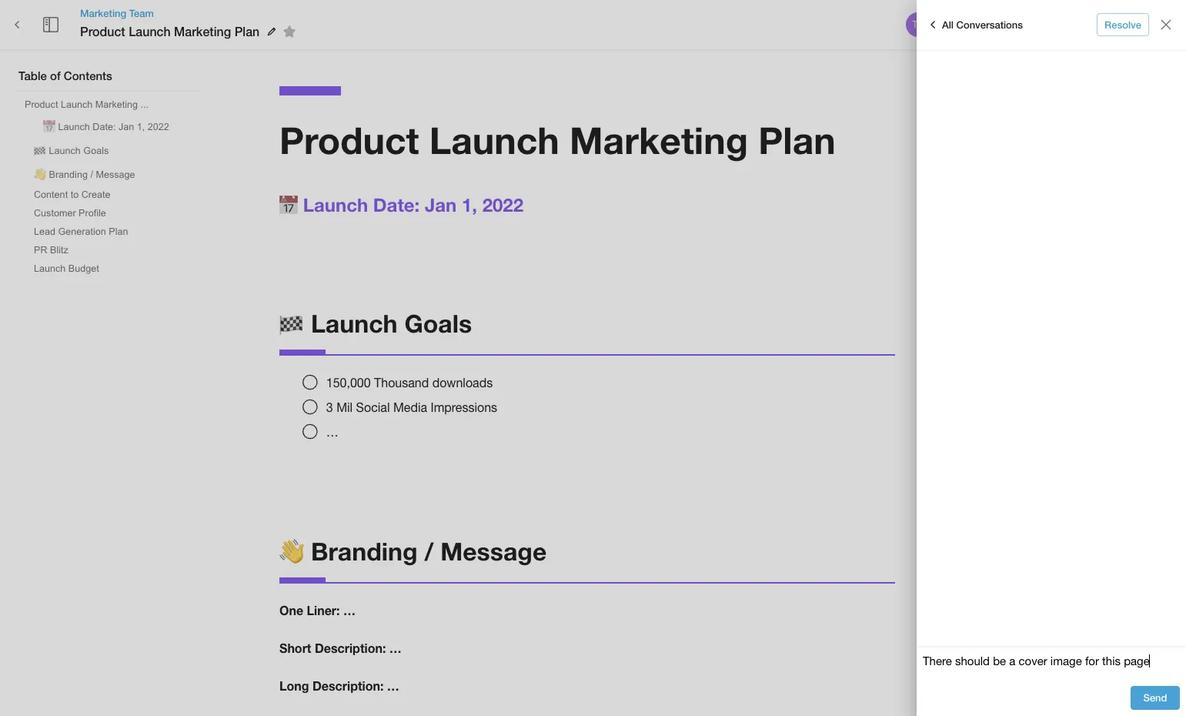 Task type: locate. For each thing, give the bounding box(es) containing it.
long
[[279, 678, 309, 693]]

1 vertical spatial 👋 branding / message
[[279, 537, 547, 566]]

description: down short description: …
[[313, 678, 384, 693]]

0 horizontal spatial branding
[[49, 169, 88, 180]]

0 vertical spatial description:
[[315, 641, 386, 655]]

👋
[[34, 169, 46, 180], [279, 537, 304, 566]]

1 vertical spatial 🏁
[[279, 309, 304, 338]]

2 vertical spatial plan
[[109, 226, 128, 237]]

1 horizontal spatial /
[[425, 537, 434, 566]]

customer profile button
[[28, 205, 112, 222]]

description: for long
[[313, 678, 384, 693]]

0 horizontal spatial goals
[[83, 146, 109, 156]]

description: for short
[[315, 641, 386, 655]]

0 horizontal spatial 🏁
[[34, 146, 46, 156]]

goals up downloads
[[405, 309, 472, 338]]

👋 branding / message inside button
[[34, 169, 135, 180]]

1 vertical spatial 📅 launch date: jan 1, 2022
[[279, 194, 524, 215]]

short description: …
[[279, 641, 402, 655]]

1 vertical spatial plan
[[759, 118, 836, 162]]

3 mil social media impressions
[[326, 400, 497, 414]]

… up long description: …
[[389, 641, 402, 655]]

0 horizontal spatial date:
[[93, 122, 116, 132]]

1 vertical spatial goals
[[405, 309, 472, 338]]

short
[[279, 641, 311, 655]]

1 vertical spatial jan
[[425, 194, 457, 215]]

product
[[80, 24, 125, 38], [25, 99, 58, 110], [279, 118, 419, 162]]

0 horizontal spatial 2022
[[148, 122, 169, 132]]

1 vertical spatial 📅
[[279, 194, 298, 215]]

table
[[18, 69, 47, 82]]

1 vertical spatial branding
[[311, 537, 418, 566]]

0 vertical spatial 📅 launch date: jan 1, 2022
[[43, 122, 169, 132]]

send
[[1144, 692, 1168, 704]]

0 vertical spatial branding
[[49, 169, 88, 180]]

1 vertical spatial description:
[[313, 678, 384, 693]]

1,
[[137, 122, 145, 132], [462, 194, 477, 215]]

launch
[[129, 24, 171, 38], [61, 99, 93, 110], [429, 118, 560, 162], [58, 122, 90, 132], [49, 146, 81, 156], [303, 194, 368, 215], [34, 263, 66, 274], [311, 309, 398, 338]]

1 vertical spatial message
[[441, 537, 547, 566]]

🏁 launch goals up 👋 branding / message button
[[34, 146, 109, 156]]

0 vertical spatial product
[[80, 24, 125, 38]]

date:
[[93, 122, 116, 132], [373, 194, 420, 215]]

1 vertical spatial 2022
[[482, 194, 524, 215]]

lead
[[34, 226, 55, 237]]

🏁 launch goals up thousand
[[279, 309, 472, 338]]

1 horizontal spatial goals
[[405, 309, 472, 338]]

0 vertical spatial goals
[[83, 146, 109, 156]]

budget
[[68, 263, 99, 274]]

0 horizontal spatial 👋 branding / message
[[34, 169, 135, 180]]

branding up content to create button
[[49, 169, 88, 180]]

1 vertical spatial /
[[425, 537, 434, 566]]

generation
[[58, 226, 106, 237]]

👋 up content
[[34, 169, 46, 180]]

1 horizontal spatial product launch marketing plan
[[279, 118, 836, 162]]

description:
[[315, 641, 386, 655], [313, 678, 384, 693]]

all conversations button
[[920, 12, 1027, 37]]

1 vertical spatial product
[[25, 99, 58, 110]]

👋 branding / message button
[[28, 162, 141, 185]]

product launch marketing plan
[[80, 24, 260, 38], [279, 118, 836, 162]]

downloads
[[432, 376, 493, 390]]

🏁
[[34, 146, 46, 156], [279, 309, 304, 338]]

marketing
[[80, 7, 126, 19], [174, 24, 231, 38], [95, 99, 138, 110], [570, 118, 748, 162]]

one
[[279, 603, 303, 618]]

branding
[[49, 169, 88, 180], [311, 537, 418, 566]]

0 horizontal spatial jan
[[119, 122, 134, 132]]

2 horizontal spatial product
[[279, 118, 419, 162]]

1 horizontal spatial 🏁 launch goals
[[279, 309, 472, 338]]

launch inside button
[[61, 99, 93, 110]]

1 horizontal spatial product
[[80, 24, 125, 38]]

2022
[[148, 122, 169, 132], [482, 194, 524, 215]]

0 horizontal spatial 👋
[[34, 169, 46, 180]]

/
[[90, 169, 93, 180], [425, 537, 434, 566]]

description: up long description: …
[[315, 641, 386, 655]]

branding inside button
[[49, 169, 88, 180]]

0 horizontal spatial 1,
[[137, 122, 145, 132]]

0 vertical spatial message
[[96, 169, 135, 180]]

goals up 👋 branding / message button
[[83, 146, 109, 156]]

of
[[50, 69, 61, 82]]

goals
[[83, 146, 109, 156], [405, 309, 472, 338]]

1 horizontal spatial 📅 launch date: jan 1, 2022
[[279, 194, 524, 215]]

0 horizontal spatial 🏁 launch goals
[[34, 146, 109, 156]]

🏁 launch goals button
[[28, 139, 115, 161]]

long description: …
[[279, 678, 399, 693]]

… for one liner: …
[[343, 603, 356, 618]]

1 vertical spatial 1,
[[462, 194, 477, 215]]

all
[[942, 18, 954, 31]]

0 horizontal spatial plan
[[109, 226, 128, 237]]

0 vertical spatial product launch marketing plan
[[80, 24, 260, 38]]

… down short description: …
[[387, 678, 399, 693]]

marketing team
[[80, 7, 154, 19]]

launch inside 'button'
[[58, 122, 90, 132]]

message
[[96, 169, 135, 180], [441, 537, 547, 566]]

0 vertical spatial 🏁
[[34, 146, 46, 156]]

jan
[[119, 122, 134, 132], [425, 194, 457, 215]]

📅
[[43, 122, 55, 132], [279, 194, 298, 215]]

1 horizontal spatial plan
[[235, 24, 260, 38]]

👋 inside button
[[34, 169, 46, 180]]

lead generation plan button
[[28, 223, 134, 240]]

plan
[[235, 24, 260, 38], [759, 118, 836, 162], [109, 226, 128, 237]]

150,000
[[326, 376, 371, 390]]

plan inside the content to create customer profile lead generation plan pr blitz launch budget
[[109, 226, 128, 237]]

social
[[356, 400, 390, 414]]

🏁 inside button
[[34, 146, 46, 156]]

2 vertical spatial product
[[279, 118, 419, 162]]

product launch marketing ... button
[[18, 96, 155, 113]]

0 vertical spatial /
[[90, 169, 93, 180]]

0 horizontal spatial /
[[90, 169, 93, 180]]

🏁 launch goals
[[34, 146, 109, 156], [279, 309, 472, 338]]

0 horizontal spatial 📅 launch date: jan 1, 2022
[[43, 122, 169, 132]]

jan inside 📅 launch date: jan 1, 2022 'button'
[[119, 122, 134, 132]]

content to create button
[[28, 186, 117, 203]]

🏁 launch goals inside button
[[34, 146, 109, 156]]

tb button
[[904, 10, 933, 39]]

1 horizontal spatial 👋
[[279, 537, 304, 566]]

1 horizontal spatial 1,
[[462, 194, 477, 215]]

… down 3
[[326, 425, 339, 439]]

👋 up "one"
[[279, 537, 304, 566]]

…
[[326, 425, 339, 439], [343, 603, 356, 618], [389, 641, 402, 655], [387, 678, 399, 693]]

branding up 'liner:'
[[311, 537, 418, 566]]

📅 launch date: jan 1, 2022
[[43, 122, 169, 132], [279, 194, 524, 215]]

1 vertical spatial date:
[[373, 194, 420, 215]]

goals inside button
[[83, 146, 109, 156]]

one liner: …
[[279, 603, 356, 618]]

0 vertical spatial 👋
[[34, 169, 46, 180]]

1 horizontal spatial 📅
[[279, 194, 298, 215]]

0 vertical spatial 📅
[[43, 122, 55, 132]]

tb
[[913, 19, 924, 30]]

0 horizontal spatial product launch marketing plan
[[80, 24, 260, 38]]

0 vertical spatial 2022
[[148, 122, 169, 132]]

0 horizontal spatial message
[[96, 169, 135, 180]]

👋 branding / message
[[34, 169, 135, 180], [279, 537, 547, 566]]

0 vertical spatial 👋 branding / message
[[34, 169, 135, 180]]

2 horizontal spatial plan
[[759, 118, 836, 162]]

0 vertical spatial plan
[[235, 24, 260, 38]]

0 vertical spatial date:
[[93, 122, 116, 132]]

0 horizontal spatial product
[[25, 99, 58, 110]]

product launch marketing ...
[[25, 99, 149, 110]]

0 horizontal spatial 📅
[[43, 122, 55, 132]]

… right 'liner:'
[[343, 603, 356, 618]]

create
[[81, 189, 110, 200]]

/ inside button
[[90, 169, 93, 180]]

0 vertical spatial jan
[[119, 122, 134, 132]]

0 vertical spatial 🏁 launch goals
[[34, 146, 109, 156]]

1 horizontal spatial date:
[[373, 194, 420, 215]]

0 vertical spatial 1,
[[137, 122, 145, 132]]



Task type: vqa. For each thing, say whether or not it's contained in the screenshot.
Workspace Name Text Field
no



Task type: describe. For each thing, give the bounding box(es) containing it.
thousand
[[374, 376, 429, 390]]

1 vertical spatial product launch marketing plan
[[279, 118, 836, 162]]

1 horizontal spatial 👋 branding / message
[[279, 537, 547, 566]]

1 vertical spatial 👋
[[279, 537, 304, 566]]

more button
[[1107, 13, 1156, 36]]

conversations
[[957, 18, 1023, 31]]

2022 inside 📅 launch date: jan 1, 2022 'button'
[[148, 122, 169, 132]]

resolve
[[1105, 18, 1142, 31]]

mil
[[337, 400, 353, 414]]

more
[[1120, 18, 1144, 31]]

marketing team link
[[80, 6, 301, 20]]

150,000 thousand downloads
[[326, 376, 493, 390]]

Comment or @mention collaborator... text field
[[923, 654, 1180, 674]]

1 horizontal spatial 🏁
[[279, 309, 304, 338]]

product inside button
[[25, 99, 58, 110]]

… for long description: …
[[387, 678, 399, 693]]

launch budget button
[[28, 260, 105, 277]]

resolve button
[[1097, 13, 1149, 36]]

1 horizontal spatial message
[[441, 537, 547, 566]]

pr blitz button
[[28, 242, 75, 259]]

1, inside 'button'
[[137, 122, 145, 132]]

...
[[141, 99, 149, 110]]

launch inside the content to create customer profile lead generation plan pr blitz launch budget
[[34, 263, 66, 274]]

profile
[[79, 208, 106, 219]]

message inside button
[[96, 169, 135, 180]]

📅 inside 'button'
[[43, 122, 55, 132]]

pr
[[34, 245, 47, 256]]

📅 launch date: jan 1, 2022 inside 'button'
[[43, 122, 169, 132]]

team
[[129, 7, 154, 19]]

to
[[71, 189, 79, 200]]

impressions
[[431, 400, 497, 414]]

media
[[393, 400, 427, 414]]

customer
[[34, 208, 76, 219]]

date: inside 'button'
[[93, 122, 116, 132]]

3
[[326, 400, 333, 414]]

… for short description: …
[[389, 641, 402, 655]]

1 horizontal spatial jan
[[425, 194, 457, 215]]

liner:
[[307, 603, 340, 618]]

1 horizontal spatial branding
[[311, 537, 418, 566]]

📅 launch date: jan 1, 2022 button
[[37, 115, 175, 137]]

all conversations
[[942, 18, 1023, 31]]

1 vertical spatial 🏁 launch goals
[[279, 309, 472, 338]]

content
[[34, 189, 68, 200]]

table of contents
[[18, 69, 112, 82]]

blitz
[[50, 245, 68, 256]]

launch inside button
[[49, 146, 81, 156]]

content to create customer profile lead generation plan pr blitz launch budget
[[34, 189, 128, 274]]

send button
[[1131, 686, 1180, 710]]

contents
[[64, 69, 112, 82]]

marketing inside button
[[95, 99, 138, 110]]

1 horizontal spatial 2022
[[482, 194, 524, 215]]



